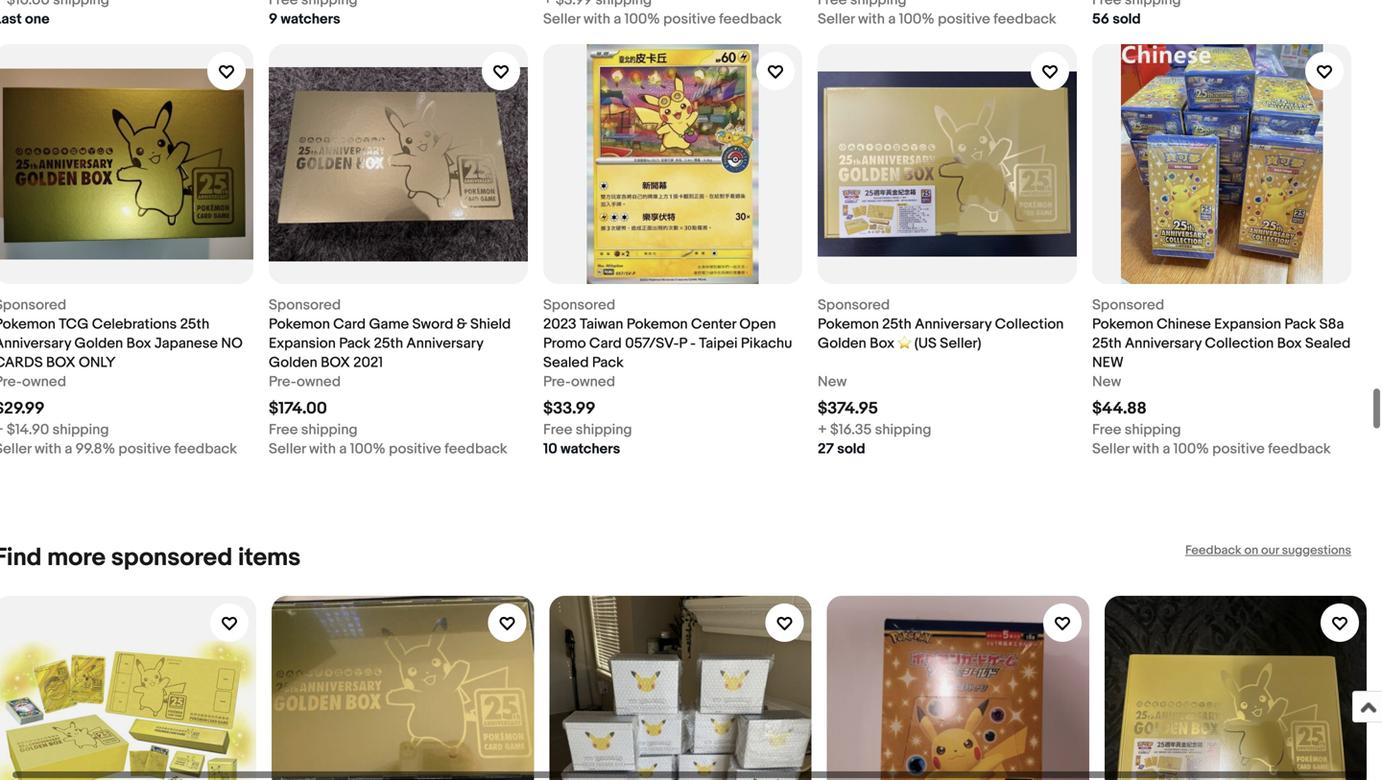 Task type: vqa. For each thing, say whether or not it's contained in the screenshot.


Task type: locate. For each thing, give the bounding box(es) containing it.
seller with a 100% positive feedback for 1st seller with a 100% positive feedback link from the right
[[818, 11, 1057, 28]]

2 free shipping text field from the left
[[543, 421, 632, 440]]

2 horizontal spatial free
[[1093, 422, 1122, 439]]

shipping up 10 watchers text box at the left bottom of the page
[[576, 422, 632, 439]]

1 vertical spatial watchers
[[561, 441, 620, 458]]

anniversary inside sponsored pokemon card game sword & shield expansion pack 25th anniversary golden box 2021 pre-owned $174.00 free shipping seller with a 100% positive feedback
[[407, 335, 483, 352]]

pokemon up cards
[[0, 316, 55, 333]]

2 new from the left
[[1093, 374, 1122, 391]]

+
[[0, 422, 4, 439], [818, 422, 827, 439]]

free shipping text field for $33.99
[[543, 421, 632, 440]]

$44.88
[[1093, 399, 1147, 419]]

free down $174.00 text field
[[269, 422, 298, 439]]

golden
[[74, 335, 123, 352], [818, 335, 867, 352], [269, 354, 318, 372]]

1 vertical spatial pack
[[339, 335, 371, 352]]

4 shipping from the left
[[875, 422, 932, 439]]

pre-owned text field up $33.99
[[543, 373, 615, 392]]

center
[[691, 316, 736, 333]]

2 horizontal spatial pack
[[1285, 316, 1316, 333]]

sold inside text box
[[1113, 11, 1141, 28]]

pre-owned text field for pre-
[[543, 373, 615, 392]]

box left '2021'
[[321, 354, 350, 372]]

sponsored inside the sponsored 2023 taiwan pokemon center open promo card 057/sv-p - taipei pikachu sealed pack pre-owned $33.99 free shipping 10 watchers
[[543, 297, 616, 314]]

owned
[[22, 374, 66, 391], [297, 374, 341, 391], [571, 374, 615, 391]]

anniversary up 'seller)'
[[915, 316, 992, 333]]

shipping down "$44.88"
[[1125, 422, 1181, 439]]

0 horizontal spatial seller with a 100% positive feedback text field
[[269, 440, 508, 459]]

one
[[25, 11, 50, 28]]

expansion
[[1215, 316, 1282, 333], [269, 335, 336, 352]]

0 vertical spatial sealed
[[1305, 335, 1351, 352]]

1 horizontal spatial watchers
[[561, 441, 620, 458]]

watchers right the 9
[[281, 11, 340, 28]]

3 pokemon from the left
[[627, 316, 688, 333]]

1 horizontal spatial pack
[[592, 354, 624, 372]]

items
[[238, 543, 301, 573]]

100% inside sponsored pokemon chinese expansion pack s8a 25th anniversary collection box sealed new new $44.88 free shipping seller with a 100% positive feedback
[[1174, 441, 1209, 458]]

sponsored inside sponsored pokemon card game sword & shield expansion pack 25th anniversary golden box 2021 pre-owned $174.00 free shipping seller with a 100% positive feedback
[[269, 297, 341, 314]]

2 sponsored text field from the left
[[543, 296, 616, 315]]

1 shipping from the left
[[52, 422, 109, 439]]

0 horizontal spatial sponsored text field
[[269, 296, 341, 315]]

watchers right 10
[[561, 441, 620, 458]]

$16.35
[[830, 422, 872, 439]]

$174.00 text field
[[269, 399, 327, 419]]

2 sponsored text field from the left
[[1093, 296, 1165, 315]]

owned up $174.00
[[297, 374, 341, 391]]

positive inside sponsored pokemon card game sword & shield expansion pack 25th anniversary golden box 2021 pre-owned $174.00 free shipping seller with a 100% positive feedback
[[389, 441, 441, 458]]

pokemon
[[0, 316, 55, 333], [269, 316, 330, 333], [627, 316, 688, 333], [818, 316, 879, 333], [1093, 316, 1154, 333]]

1 seller with a 100% positive feedback from the left
[[543, 11, 782, 28]]

sold
[[1113, 11, 1141, 28], [837, 441, 866, 458]]

box
[[46, 354, 75, 372], [321, 354, 350, 372]]

Seller with a 100% positive feedback text field
[[818, 10, 1057, 29], [1093, 440, 1331, 459]]

25th up "new"
[[1093, 335, 1122, 352]]

card inside sponsored pokemon card game sword & shield expansion pack 25th anniversary golden box 2021 pre-owned $174.00 free shipping seller with a 100% positive feedback
[[333, 316, 366, 333]]

99.8%
[[76, 441, 115, 458]]

only
[[79, 354, 116, 372]]

sponsored inside "sponsored pokemon 25th anniversary collection golden box ⭐️ (us seller)"
[[818, 297, 890, 314]]

0 horizontal spatial pack
[[339, 335, 371, 352]]

pack left 's8a'
[[1285, 316, 1316, 333]]

1 new text field from the left
[[818, 373, 847, 392]]

pre- down cards
[[0, 374, 22, 391]]

10 watchers text field
[[543, 440, 620, 459]]

free shipping text field for free
[[269, 421, 358, 440]]

taipei
[[699, 335, 738, 352]]

0 horizontal spatial sealed
[[543, 354, 589, 372]]

owned inside the sponsored 2023 taiwan pokemon center open promo card 057/sv-p - taipei pikachu sealed pack pre-owned $33.99 free shipping 10 watchers
[[571, 374, 615, 391]]

Sponsored text field
[[269, 296, 341, 315], [543, 296, 616, 315], [818, 296, 890, 315]]

1 horizontal spatial collection
[[1205, 335, 1274, 352]]

1 vertical spatial collection
[[1205, 335, 1274, 352]]

shipping
[[52, 422, 109, 439], [301, 422, 358, 439], [576, 422, 632, 439], [875, 422, 932, 439], [1125, 422, 1181, 439]]

pre-owned text field up $174.00
[[269, 373, 341, 392]]

expansion inside sponsored pokemon card game sword & shield expansion pack 25th anniversary golden box 2021 pre-owned $174.00 free shipping seller with a 100% positive feedback
[[269, 335, 336, 352]]

1 sponsored from the left
[[0, 297, 66, 314]]

0 vertical spatial sold
[[1113, 11, 1141, 28]]

10
[[543, 441, 558, 458]]

2 horizontal spatial pre-owned text field
[[543, 373, 615, 392]]

3 owned from the left
[[571, 374, 615, 391]]

box inside sponsored pokemon card game sword & shield expansion pack 25th anniversary golden box 2021 pre-owned $174.00 free shipping seller with a 100% positive feedback
[[321, 354, 350, 372]]

0 horizontal spatial new text field
[[818, 373, 847, 392]]

1 horizontal spatial card
[[589, 335, 622, 352]]

1 free from the left
[[269, 422, 298, 439]]

9 watchers
[[269, 11, 340, 28]]

pokemon up $374.95
[[818, 316, 879, 333]]

pokemon up 057/sv-
[[627, 316, 688, 333]]

no
[[221, 335, 243, 352]]

card down "taiwan"
[[589, 335, 622, 352]]

1 horizontal spatial new text field
[[1093, 373, 1122, 392]]

box left only
[[46, 354, 75, 372]]

0 horizontal spatial golden
[[74, 335, 123, 352]]

3 shipping from the left
[[576, 422, 632, 439]]

a
[[614, 11, 621, 28], [888, 11, 896, 28], [65, 441, 72, 458], [339, 441, 347, 458], [1163, 441, 1171, 458]]

free shipping text field down $33.99
[[543, 421, 632, 440]]

1 horizontal spatial box
[[321, 354, 350, 372]]

9
[[269, 11, 278, 28]]

free up 10
[[543, 422, 573, 439]]

with inside sponsored pokemon card game sword & shield expansion pack 25th anniversary golden box 2021 pre-owned $174.00 free shipping seller with a 100% positive feedback
[[309, 441, 336, 458]]

sponsored inside sponsored pokemon tcg celebrations 25th anniversary golden box japanese no cards box only pre-owned $29.99 + $14.90 shipping seller with a 99.8% positive feedback
[[0, 297, 66, 314]]

anniversary down chinese at the right of the page
[[1125, 335, 1202, 352]]

1 box from the left
[[46, 354, 75, 372]]

pokemon up "new"
[[1093, 316, 1154, 333]]

sponsored pokemon card game sword & shield expansion pack 25th anniversary golden box 2021 pre-owned $174.00 free shipping seller with a 100% positive feedback
[[269, 297, 511, 458]]

feedback
[[719, 11, 782, 28], [994, 11, 1057, 28], [174, 441, 237, 458], [445, 441, 508, 458], [1268, 441, 1331, 458]]

anniversary
[[915, 316, 992, 333], [0, 335, 71, 352], [407, 335, 483, 352], [1125, 335, 1202, 352]]

0 horizontal spatial collection
[[995, 316, 1064, 333]]

golden up only
[[74, 335, 123, 352]]

game
[[369, 316, 409, 333]]

tcg
[[59, 316, 89, 333]]

0 horizontal spatial watchers
[[281, 11, 340, 28]]

owned inside sponsored pokemon tcg celebrations 25th anniversary golden box japanese no cards box only pre-owned $29.99 + $14.90 shipping seller with a 99.8% positive feedback
[[22, 374, 66, 391]]

expansion inside sponsored pokemon chinese expansion pack s8a 25th anniversary collection box sealed new new $44.88 free shipping seller with a 100% positive feedback
[[1215, 316, 1282, 333]]

2 horizontal spatial box
[[1277, 335, 1302, 352]]

2023
[[543, 316, 577, 333]]

with
[[584, 11, 611, 28], [858, 11, 885, 28], [35, 441, 61, 458], [309, 441, 336, 458], [1133, 441, 1160, 458]]

2 free from the left
[[543, 422, 573, 439]]

sealed
[[1305, 335, 1351, 352], [543, 354, 589, 372]]

1 horizontal spatial sealed
[[1305, 335, 1351, 352]]

0 vertical spatial card
[[333, 316, 366, 333]]

pokemon for $174.00
[[269, 316, 330, 333]]

0 vertical spatial pack
[[1285, 316, 1316, 333]]

anniversary inside "sponsored pokemon 25th anniversary collection golden box ⭐️ (us seller)"
[[915, 316, 992, 333]]

box
[[126, 335, 151, 352], [870, 335, 895, 352], [1277, 335, 1302, 352]]

free inside sponsored pokemon chinese expansion pack s8a 25th anniversary collection box sealed new new $44.88 free shipping seller with a 100% positive feedback
[[1093, 422, 1122, 439]]

0 horizontal spatial seller with a 100% positive feedback link
[[543, 0, 803, 29]]

pre- up $33.99
[[543, 374, 571, 391]]

25th inside sponsored pokemon tcg celebrations 25th anniversary golden box japanese no cards box only pre-owned $29.99 + $14.90 shipping seller with a 99.8% positive feedback
[[180, 316, 209, 333]]

3 sponsored from the left
[[543, 297, 616, 314]]

0 horizontal spatial box
[[126, 335, 151, 352]]

1 horizontal spatial new
[[1093, 374, 1122, 391]]

feedback on our suggestions link
[[1186, 543, 1352, 558]]

56 sold
[[1093, 11, 1141, 28]]

sponsored text field up chinese at the right of the page
[[1093, 296, 1165, 315]]

1 horizontal spatial +
[[818, 422, 827, 439]]

pokemon up $174.00 text field
[[269, 316, 330, 333]]

1 pokemon from the left
[[0, 316, 55, 333]]

2 horizontal spatial sponsored text field
[[818, 296, 890, 315]]

3 free from the left
[[1093, 422, 1122, 439]]

1 new from the left
[[818, 374, 847, 391]]

last one
[[0, 11, 50, 28]]

golden up $174.00
[[269, 354, 318, 372]]

card inside the sponsored 2023 taiwan pokemon center open promo card 057/sv-p - taipei pikachu sealed pack pre-owned $33.99 free shipping 10 watchers
[[589, 335, 622, 352]]

anniversary inside sponsored pokemon tcg celebrations 25th anniversary golden box japanese no cards box only pre-owned $29.99 + $14.90 shipping seller with a 99.8% positive feedback
[[0, 335, 71, 352]]

$44.88 text field
[[1093, 399, 1147, 419]]

seller inside sponsored pokemon card game sword & shield expansion pack 25th anniversary golden box 2021 pre-owned $174.00 free shipping seller with a 100% positive feedback
[[269, 441, 306, 458]]

card
[[333, 316, 366, 333], [589, 335, 622, 352]]

find more sponsored items
[[0, 543, 301, 573]]

pre-owned text field for owned
[[269, 373, 341, 392]]

5 pokemon from the left
[[1093, 316, 1154, 333]]

a inside sponsored pokemon tcg celebrations 25th anniversary golden box japanese no cards box only pre-owned $29.99 + $14.90 shipping seller with a 99.8% positive feedback
[[65, 441, 72, 458]]

25th up japanese
[[180, 316, 209, 333]]

shipping inside new $374.95 + $16.35 shipping 27 sold
[[875, 422, 932, 439]]

new
[[818, 374, 847, 391], [1093, 374, 1122, 391]]

new inside new $374.95 + $16.35 shipping 27 sold
[[818, 374, 847, 391]]

0 horizontal spatial box
[[46, 354, 75, 372]]

27
[[818, 441, 834, 458]]

anniversary down sword
[[407, 335, 483, 352]]

list
[[0, 0, 1367, 490]]

positive
[[663, 11, 716, 28], [938, 11, 991, 28], [118, 441, 171, 458], [389, 441, 441, 458], [1213, 441, 1265, 458]]

golden inside "sponsored pokemon 25th anniversary collection golden box ⭐️ (us seller)"
[[818, 335, 867, 352]]

0 horizontal spatial free shipping text field
[[269, 421, 358, 440]]

2 horizontal spatial pre-
[[543, 374, 571, 391]]

$29.99 text field
[[0, 399, 45, 419]]

1 free shipping text field from the left
[[269, 421, 358, 440]]

3 pre- from the left
[[543, 374, 571, 391]]

japanese
[[154, 335, 218, 352]]

0 horizontal spatial new
[[818, 374, 847, 391]]

0 horizontal spatial pre-owned text field
[[0, 373, 66, 392]]

shipping inside sponsored pokemon tcg celebrations 25th anniversary golden box japanese no cards box only pre-owned $29.99 + $14.90 shipping seller with a 99.8% positive feedback
[[52, 422, 109, 439]]

1 vertical spatial card
[[589, 335, 622, 352]]

sponsored
[[0, 297, 66, 314], [269, 297, 341, 314], [543, 297, 616, 314], [818, 297, 890, 314], [1093, 297, 1165, 314]]

promo
[[543, 335, 586, 352]]

$29.99
[[0, 399, 45, 419]]

+ left the $14.90 at the left of the page
[[0, 422, 4, 439]]

pack inside the sponsored 2023 taiwan pokemon center open promo card 057/sv-p - taipei pikachu sealed pack pre-owned $33.99 free shipping 10 watchers
[[592, 354, 624, 372]]

1 horizontal spatial pre-
[[269, 374, 297, 391]]

sponsored inside sponsored pokemon chinese expansion pack s8a 25th anniversary collection box sealed new new $44.88 free shipping seller with a 100% positive feedback
[[1093, 297, 1165, 314]]

1 horizontal spatial free shipping text field
[[543, 421, 632, 440]]

pack
[[1285, 316, 1316, 333], [339, 335, 371, 352], [592, 354, 624, 372]]

sealed down promo
[[543, 354, 589, 372]]

sold right 56
[[1113, 11, 1141, 28]]

2 pre-owned text field from the left
[[269, 373, 341, 392]]

2 owned from the left
[[297, 374, 341, 391]]

⭐️
[[898, 335, 911, 352]]

sponsored text field for owned
[[543, 296, 616, 315]]

Last one text field
[[0, 10, 50, 29]]

0 vertical spatial seller with a 100% positive feedback text field
[[543, 10, 782, 29]]

shipping down $174.00 text field
[[301, 422, 358, 439]]

expansion up $174.00
[[269, 335, 336, 352]]

1 pre-owned text field from the left
[[0, 373, 66, 392]]

sponsored for $33.99
[[543, 297, 616, 314]]

Seller with a 99.8% positive feedback text field
[[0, 440, 237, 459]]

2 seller with a 100% positive feedback link from the left
[[818, 0, 1077, 29]]

pack down "taiwan"
[[592, 354, 624, 372]]

0 horizontal spatial expansion
[[269, 335, 336, 352]]

1 sponsored text field from the left
[[269, 296, 341, 315]]

1 vertical spatial sold
[[837, 441, 866, 458]]

$174.00
[[269, 399, 327, 419]]

sealed down 's8a'
[[1305, 335, 1351, 352]]

owned up $33.99
[[571, 374, 615, 391]]

1 pre- from the left
[[0, 374, 22, 391]]

p
[[679, 335, 687, 352]]

free inside the sponsored 2023 taiwan pokemon center open promo card 057/sv-p - taipei pikachu sealed pack pre-owned $33.99 free shipping 10 watchers
[[543, 422, 573, 439]]

2 shipping from the left
[[301, 422, 358, 439]]

0 vertical spatial expansion
[[1215, 316, 1282, 333]]

0 horizontal spatial card
[[333, 316, 366, 333]]

new text field up $374.95 text field
[[818, 373, 847, 392]]

2 pre- from the left
[[269, 374, 297, 391]]

2 horizontal spatial golden
[[818, 335, 867, 352]]

1 box from the left
[[126, 335, 151, 352]]

3 box from the left
[[1277, 335, 1302, 352]]

1 horizontal spatial pre-owned text field
[[269, 373, 341, 392]]

2 + from the left
[[818, 422, 827, 439]]

100%
[[625, 11, 660, 28], [899, 11, 935, 28], [350, 441, 386, 458], [1174, 441, 1209, 458]]

on
[[1245, 543, 1259, 558]]

4 pokemon from the left
[[818, 316, 879, 333]]

pack inside sponsored pokemon chinese expansion pack s8a 25th anniversary collection box sealed new new $44.88 free shipping seller with a 100% positive feedback
[[1285, 316, 1316, 333]]

None text field
[[0, 0, 109, 10], [818, 0, 907, 10], [1093, 0, 1181, 10], [0, 0, 109, 10], [818, 0, 907, 10], [1093, 0, 1181, 10]]

2 new text field from the left
[[1093, 373, 1122, 392]]

anniversary up cards
[[0, 335, 71, 352]]

free shipping text field down $174.00 text field
[[269, 421, 358, 440]]

positive inside sponsored pokemon tcg celebrations 25th anniversary golden box japanese no cards box only pre-owned $29.99 + $14.90 shipping seller with a 99.8% positive feedback
[[118, 441, 171, 458]]

2 seller with a 100% positive feedback from the left
[[818, 11, 1057, 28]]

pokemon inside "sponsored pokemon 25th anniversary collection golden box ⭐️ (us seller)"
[[818, 316, 879, 333]]

1 horizontal spatial golden
[[269, 354, 318, 372]]

golden inside sponsored pokemon tcg celebrations 25th anniversary golden box japanese no cards box only pre-owned $29.99 + $14.90 shipping seller with a 99.8% positive feedback
[[74, 335, 123, 352]]

2 horizontal spatial owned
[[571, 374, 615, 391]]

3 pre-owned text field from the left
[[543, 373, 615, 392]]

free down the $44.88 text box
[[1093, 422, 1122, 439]]

1 owned from the left
[[22, 374, 66, 391]]

shipping inside the sponsored 2023 taiwan pokemon center open promo card 057/sv-p - taipei pikachu sealed pack pre-owned $33.99 free shipping 10 watchers
[[576, 422, 632, 439]]

+ inside new $374.95 + $16.35 shipping 27 sold
[[818, 422, 827, 439]]

pokemon inside sponsored pokemon tcg celebrations 25th anniversary golden box japanese no cards box only pre-owned $29.99 + $14.90 shipping seller with a 99.8% positive feedback
[[0, 316, 55, 333]]

seller with a 100% positive feedback link
[[543, 0, 803, 29], [818, 0, 1077, 29]]

shipping up 99.8%
[[52, 422, 109, 439]]

1 horizontal spatial seller with a 100% positive feedback text field
[[543, 10, 782, 29]]

new up $374.95 text field
[[818, 374, 847, 391]]

shipping right $16.35
[[875, 422, 932, 439]]

pokemon inside sponsored pokemon chinese expansion pack s8a 25th anniversary collection box sealed new new $44.88 free shipping seller with a 100% positive feedback
[[1093, 316, 1154, 333]]

with inside text field
[[858, 11, 885, 28]]

0 horizontal spatial free
[[269, 422, 298, 439]]

2 sponsored from the left
[[269, 297, 341, 314]]

new down "new"
[[1093, 374, 1122, 391]]

pre-owned text field down cards
[[0, 373, 66, 392]]

25th inside sponsored pokemon card game sword & shield expansion pack 25th anniversary golden box 2021 pre-owned $174.00 free shipping seller with a 100% positive feedback
[[374, 335, 403, 352]]

2 pokemon from the left
[[269, 316, 330, 333]]

sold down $16.35
[[837, 441, 866, 458]]

a inside text field
[[888, 11, 896, 28]]

1 horizontal spatial sponsored text field
[[1093, 296, 1165, 315]]

5 sponsored from the left
[[1093, 297, 1165, 314]]

1 horizontal spatial seller with a 100% positive feedback
[[818, 11, 1057, 28]]

1 vertical spatial sealed
[[543, 354, 589, 372]]

pokemon inside the sponsored 2023 taiwan pokemon center open promo card 057/sv-p - taipei pikachu sealed pack pre-owned $33.99 free shipping 10 watchers
[[627, 316, 688, 333]]

shipping inside sponsored pokemon chinese expansion pack s8a 25th anniversary collection box sealed new new $44.88 free shipping seller with a 100% positive feedback
[[1125, 422, 1181, 439]]

pokemon inside sponsored pokemon card game sword & shield expansion pack 25th anniversary golden box 2021 pre-owned $174.00 free shipping seller with a 100% positive feedback
[[269, 316, 330, 333]]

group
[[0, 596, 1367, 781]]

pre- up $174.00
[[269, 374, 297, 391]]

1 horizontal spatial sponsored text field
[[543, 296, 616, 315]]

Free shipping text field
[[269, 421, 358, 440], [543, 421, 632, 440]]

taiwan
[[580, 316, 624, 333]]

1 sponsored text field from the left
[[0, 296, 66, 315]]

+ up '27'
[[818, 422, 827, 439]]

1 + from the left
[[0, 422, 4, 439]]

Sponsored text field
[[0, 296, 66, 315], [1093, 296, 1165, 315]]

a inside sponsored pokemon chinese expansion pack s8a 25th anniversary collection box sealed new new $44.88 free shipping seller with a 100% positive feedback
[[1163, 441, 1171, 458]]

golden left ⭐️
[[818, 335, 867, 352]]

25th
[[180, 316, 209, 333], [882, 316, 912, 333], [374, 335, 403, 352], [1093, 335, 1122, 352]]

0 horizontal spatial seller with a 100% positive feedback text field
[[818, 10, 1057, 29]]

1 horizontal spatial box
[[870, 335, 895, 352]]

Pre-owned text field
[[0, 373, 66, 392], [269, 373, 341, 392], [543, 373, 615, 392]]

1 vertical spatial expansion
[[269, 335, 336, 352]]

5 shipping from the left
[[1125, 422, 1181, 439]]

watchers
[[281, 11, 340, 28], [561, 441, 620, 458]]

2 box from the left
[[321, 354, 350, 372]]

0 horizontal spatial pre-
[[0, 374, 22, 391]]

expansion right chinese at the right of the page
[[1215, 316, 1282, 333]]

1 horizontal spatial seller with a 100% positive feedback link
[[818, 0, 1077, 29]]

pre-
[[0, 374, 22, 391], [269, 374, 297, 391], [543, 374, 571, 391]]

1 horizontal spatial free
[[543, 422, 573, 439]]

anniversary inside sponsored pokemon chinese expansion pack s8a 25th anniversary collection box sealed new new $44.88 free shipping seller with a 100% positive feedback
[[1125, 335, 1202, 352]]

seller with a 100% positive feedback
[[543, 11, 782, 28], [818, 11, 1057, 28]]

sponsored for $374.95
[[818, 297, 890, 314]]

open
[[740, 316, 776, 333]]

positive inside text field
[[938, 11, 991, 28]]

0 horizontal spatial owned
[[22, 374, 66, 391]]

2 vertical spatial pack
[[592, 354, 624, 372]]

1 horizontal spatial owned
[[297, 374, 341, 391]]

None text field
[[269, 0, 358, 10], [543, 0, 652, 10], [269, 0, 358, 10], [543, 0, 652, 10]]

box inside sponsored pokemon tcg celebrations 25th anniversary golden box japanese no cards box only pre-owned $29.99 + $14.90 shipping seller with a 99.8% positive feedback
[[46, 354, 75, 372]]

New text field
[[818, 373, 847, 392], [1093, 373, 1122, 392]]

feedback on our suggestions
[[1186, 543, 1352, 558]]

0 horizontal spatial sponsored text field
[[0, 296, 66, 315]]

owned down cards
[[22, 374, 66, 391]]

sponsored text field up the 'tcg'
[[0, 296, 66, 315]]

0 vertical spatial collection
[[995, 316, 1064, 333]]

free
[[269, 422, 298, 439], [543, 422, 573, 439], [1093, 422, 1122, 439]]

our
[[1262, 543, 1279, 558]]

1 horizontal spatial expansion
[[1215, 316, 1282, 333]]

4 sponsored from the left
[[818, 297, 890, 314]]

0 vertical spatial watchers
[[281, 11, 340, 28]]

2 box from the left
[[870, 335, 895, 352]]

1 vertical spatial seller with a 100% positive feedback text field
[[1093, 440, 1331, 459]]

Seller with a 100% positive feedback text field
[[543, 10, 782, 29], [269, 440, 508, 459]]

collection
[[995, 316, 1064, 333], [1205, 335, 1274, 352]]

cards
[[0, 354, 43, 372]]

0 horizontal spatial seller with a 100% positive feedback
[[543, 11, 782, 28]]

pack up '2021'
[[339, 335, 371, 352]]

pikachu
[[741, 335, 792, 352]]

1 horizontal spatial sold
[[1113, 11, 1141, 28]]

seller
[[543, 11, 580, 28], [818, 11, 855, 28], [0, 441, 31, 458], [269, 441, 306, 458], [1093, 441, 1130, 458]]

25th up ⭐️
[[882, 316, 912, 333]]

25th down game
[[374, 335, 403, 352]]

new text field down "new"
[[1093, 373, 1122, 392]]

0 horizontal spatial +
[[0, 422, 4, 439]]

card left game
[[333, 316, 366, 333]]

0 horizontal spatial sold
[[837, 441, 866, 458]]



Task type: describe. For each thing, give the bounding box(es) containing it.
shipping inside sponsored pokemon card game sword & shield expansion pack 25th anniversary golden box 2021 pre-owned $174.00 free shipping seller with a 100% positive feedback
[[301, 422, 358, 439]]

sponsored pokemon 25th anniversary collection golden box ⭐️ (us seller)
[[818, 297, 1064, 352]]

sponsored pokemon tcg celebrations 25th anniversary golden box japanese no cards box only pre-owned $29.99 + $14.90 shipping seller with a 99.8% positive feedback
[[0, 297, 243, 458]]

25th inside "sponsored pokemon 25th anniversary collection golden box ⭐️ (us seller)"
[[882, 316, 912, 333]]

1 vertical spatial seller with a 100% positive feedback text field
[[269, 440, 508, 459]]

27 sold text field
[[818, 440, 866, 459]]

more
[[47, 543, 106, 573]]

owned inside sponsored pokemon card game sword & shield expansion pack 25th anniversary golden box 2021 pre-owned $174.00 free shipping seller with a 100% positive feedback
[[297, 374, 341, 391]]

&
[[457, 316, 467, 333]]

new text field for $374.95
[[818, 373, 847, 392]]

feedback
[[1186, 543, 1242, 558]]

collection inside sponsored pokemon chinese expansion pack s8a 25th anniversary collection box sealed new new $44.88 free shipping seller with a 100% positive feedback
[[1205, 335, 1274, 352]]

sponsored text field for $174.00
[[269, 296, 341, 315]]

new
[[1093, 354, 1124, 372]]

seller inside sponsored pokemon chinese expansion pack s8a 25th anniversary collection box sealed new new $44.88 free shipping seller with a 100% positive feedback
[[1093, 441, 1130, 458]]

sponsored for $174.00
[[269, 297, 341, 314]]

feedback inside sponsored pokemon chinese expansion pack s8a 25th anniversary collection box sealed new new $44.88 free shipping seller with a 100% positive feedback
[[1268, 441, 1331, 458]]

with inside sponsored pokemon tcg celebrations 25th anniversary golden box japanese no cards box only pre-owned $29.99 + $14.90 shipping seller with a 99.8% positive feedback
[[35, 441, 61, 458]]

new text field for $44.88
[[1093, 373, 1122, 392]]

$33.99
[[543, 399, 596, 419]]

a inside sponsored pokemon card game sword & shield expansion pack 25th anniversary golden box 2021 pre-owned $174.00 free shipping seller with a 100% positive feedback
[[339, 441, 347, 458]]

seller inside sponsored pokemon tcg celebrations 25th anniversary golden box japanese no cards box only pre-owned $29.99 + $14.90 shipping seller with a 99.8% positive feedback
[[0, 441, 31, 458]]

$374.95 text field
[[818, 399, 878, 419]]

1 horizontal spatial seller with a 100% positive feedback text field
[[1093, 440, 1331, 459]]

watchers inside the sponsored 2023 taiwan pokemon center open promo card 057/sv-p - taipei pikachu sealed pack pre-owned $33.99 free shipping 10 watchers
[[561, 441, 620, 458]]

+ $14.90 shipping text field
[[0, 421, 109, 440]]

$374.95
[[818, 399, 878, 419]]

pack inside sponsored pokemon card game sword & shield expansion pack 25th anniversary golden box 2021 pre-owned $174.00 free shipping seller with a 100% positive feedback
[[339, 335, 371, 352]]

suggestions
[[1282, 543, 1352, 558]]

+ $16.35 shipping text field
[[818, 421, 932, 440]]

sponsored pokemon chinese expansion pack s8a 25th anniversary collection box sealed new new $44.88 free shipping seller with a 100% positive feedback
[[1093, 297, 1351, 458]]

56 sold text field
[[1093, 10, 1141, 29]]

last
[[0, 11, 22, 28]]

sponsored 2023 taiwan pokemon center open promo card 057/sv-p - taipei pikachu sealed pack pre-owned $33.99 free shipping 10 watchers
[[543, 297, 792, 458]]

pokemon for $44.88
[[1093, 316, 1154, 333]]

pre- inside sponsored pokemon card game sword & shield expansion pack 25th anniversary golden box 2021 pre-owned $174.00 free shipping seller with a 100% positive feedback
[[269, 374, 297, 391]]

collection inside "sponsored pokemon 25th anniversary collection golden box ⭐️ (us seller)"
[[995, 316, 1064, 333]]

sponsored text field for $44.88
[[1093, 296, 1165, 315]]

1 seller with a 100% positive feedback link from the left
[[543, 0, 803, 29]]

chinese
[[1157, 316, 1211, 333]]

pre-owned text field for $29.99
[[0, 373, 66, 392]]

sponsored
[[111, 543, 233, 573]]

box inside sponsored pokemon tcg celebrations 25th anniversary golden box japanese no cards box only pre-owned $29.99 + $14.90 shipping seller with a 99.8% positive feedback
[[126, 335, 151, 352]]

+ inside sponsored pokemon tcg celebrations 25th anniversary golden box japanese no cards box only pre-owned $29.99 + $14.90 shipping seller with a 99.8% positive feedback
[[0, 422, 4, 439]]

s8a
[[1320, 316, 1344, 333]]

pre- inside sponsored pokemon tcg celebrations 25th anniversary golden box japanese no cards box only pre-owned $29.99 + $14.90 shipping seller with a 99.8% positive feedback
[[0, 374, 22, 391]]

positive inside sponsored pokemon chinese expansion pack s8a 25th anniversary collection box sealed new new $44.88 free shipping seller with a 100% positive feedback
[[1213, 441, 1265, 458]]

057/sv-
[[625, 335, 679, 352]]

100% inside sponsored pokemon card game sword & shield expansion pack 25th anniversary golden box 2021 pre-owned $174.00 free shipping seller with a 100% positive feedback
[[350, 441, 386, 458]]

find
[[0, 543, 42, 573]]

watchers inside 9 watchers text field
[[281, 11, 340, 28]]

sponsored text field for pre-
[[0, 296, 66, 315]]

sealed inside sponsored pokemon chinese expansion pack s8a 25th anniversary collection box sealed new new $44.88 free shipping seller with a 100% positive feedback
[[1305, 335, 1351, 352]]

celebrations
[[92, 316, 177, 333]]

shield
[[470, 316, 511, 333]]

56
[[1093, 11, 1110, 28]]

feedback inside text field
[[994, 11, 1057, 28]]

feedback inside sponsored pokemon card game sword & shield expansion pack 25th anniversary golden box 2021 pre-owned $174.00 free shipping seller with a 100% positive feedback
[[445, 441, 508, 458]]

sponsored for $44.88
[[1093, 297, 1165, 314]]

pokemon for $29.99
[[0, 316, 55, 333]]

-
[[690, 335, 696, 352]]

Free shipping text field
[[1093, 421, 1181, 440]]

0 vertical spatial seller with a 100% positive feedback text field
[[818, 10, 1057, 29]]

new $374.95 + $16.35 shipping 27 sold
[[818, 374, 932, 458]]

$33.99 text field
[[543, 399, 596, 419]]

free inside sponsored pokemon card game sword & shield expansion pack 25th anniversary golden box 2021 pre-owned $174.00 free shipping seller with a 100% positive feedback
[[269, 422, 298, 439]]

25th inside sponsored pokemon chinese expansion pack s8a 25th anniversary collection box sealed new new $44.88 free shipping seller with a 100% positive feedback
[[1093, 335, 1122, 352]]

last one link
[[0, 0, 253, 29]]

sealed inside the sponsored 2023 taiwan pokemon center open promo card 057/sv-p - taipei pikachu sealed pack pre-owned $33.99 free shipping 10 watchers
[[543, 354, 589, 372]]

9 watchers link
[[269, 0, 528, 29]]

pokemon for $374.95
[[818, 316, 879, 333]]

feedback inside sponsored pokemon tcg celebrations 25th anniversary golden box japanese no cards box only pre-owned $29.99 + $14.90 shipping seller with a 99.8% positive feedback
[[174, 441, 237, 458]]

sword
[[412, 316, 454, 333]]

3 sponsored text field from the left
[[818, 296, 890, 315]]

new inside sponsored pokemon chinese expansion pack s8a 25th anniversary collection box sealed new new $44.88 free shipping seller with a 100% positive feedback
[[1093, 374, 1122, 391]]

2021
[[353, 354, 383, 372]]

9 watchers text field
[[269, 10, 340, 29]]

(us
[[915, 335, 937, 352]]

56 sold link
[[1093, 0, 1352, 29]]

pre- inside the sponsored 2023 taiwan pokemon center open promo card 057/sv-p - taipei pikachu sealed pack pre-owned $33.99 free shipping 10 watchers
[[543, 374, 571, 391]]

list containing $29.99
[[0, 0, 1367, 490]]

with inside sponsored pokemon chinese expansion pack s8a 25th anniversary collection box sealed new new $44.88 free shipping seller with a 100% positive feedback
[[1133, 441, 1160, 458]]

$14.90
[[7, 422, 49, 439]]

sold inside new $374.95 + $16.35 shipping 27 sold
[[837, 441, 866, 458]]

seller)
[[940, 335, 982, 352]]

box inside "sponsored pokemon 25th anniversary collection golden box ⭐️ (us seller)"
[[870, 335, 895, 352]]

sponsored for $29.99
[[0, 297, 66, 314]]

box inside sponsored pokemon chinese expansion pack s8a 25th anniversary collection box sealed new new $44.88 free shipping seller with a 100% positive feedback
[[1277, 335, 1302, 352]]

golden inside sponsored pokemon card game sword & shield expansion pack 25th anniversary golden box 2021 pre-owned $174.00 free shipping seller with a 100% positive feedback
[[269, 354, 318, 372]]

seller with a 100% positive feedback for second seller with a 100% positive feedback link from the right
[[543, 11, 782, 28]]



